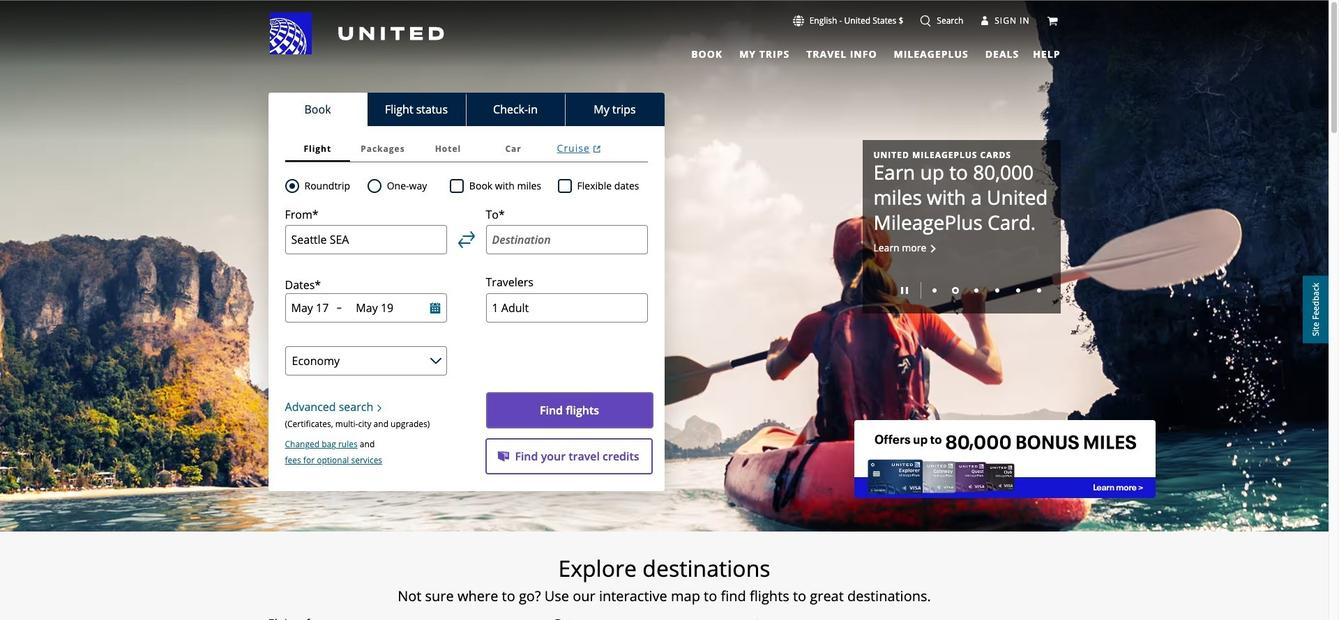 Task type: describe. For each thing, give the bounding box(es) containing it.
explore destinations element
[[188, 555, 1141, 583]]

not sure where to go? use our interactive map to find flights to great destinations. element
[[188, 589, 1141, 605]]

slide 5 of 6 image
[[1016, 289, 1020, 293]]

Origin text field
[[285, 226, 447, 255]]

united logo link to homepage image
[[270, 13, 444, 54]]

currently in english united states	$ enter to change image
[[793, 15, 804, 27]]

book with miles element
[[450, 178, 558, 195]]

Departure text field
[[291, 301, 331, 316]]

slide 4 of 6 image
[[995, 289, 999, 293]]

please enter the max price in the input text or tab to access the slider to set the max price. element
[[719, 617, 770, 621]]

1 vertical spatial tab list
[[268, 93, 664, 126]]

view cart, click to view list of recently searched saved trips. image
[[1047, 15, 1058, 26]]

carousel buttons element
[[874, 278, 1049, 303]]

reverse origin and destination image
[[458, 232, 475, 248]]



Task type: vqa. For each thing, say whether or not it's contained in the screenshot.
Pickup text box
no



Task type: locate. For each thing, give the bounding box(es) containing it.
slide 3 of 6 image
[[974, 289, 978, 293]]

flying from element
[[268, 616, 334, 621]]

pause image
[[901, 288, 908, 295]]

round trip flight search element
[[299, 178, 350, 195]]

slide 2 of 6 image
[[952, 288, 959, 295]]

slide 1 of 6 image
[[932, 289, 936, 293]]

navigation
[[0, 12, 1329, 62]]

main content
[[0, 1, 1329, 621]]

slide 6 of 6 image
[[1037, 289, 1041, 293]]

Return text field
[[356, 301, 410, 316]]

Destination text field
[[486, 226, 648, 255]]

one way flight search element
[[381, 178, 427, 195]]

tab list
[[683, 42, 1022, 62], [268, 93, 664, 126], [285, 136, 648, 163]]

2 vertical spatial tab list
[[285, 136, 648, 163]]

0 vertical spatial tab list
[[683, 42, 1022, 62]]



